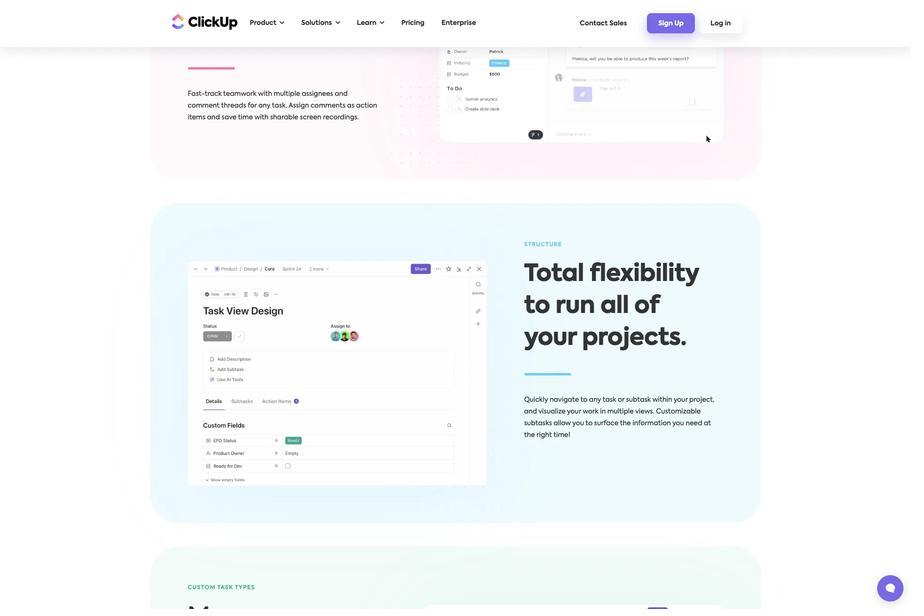 Task type: describe. For each thing, give the bounding box(es) containing it.
subtask
[[627, 397, 652, 404]]

visualize your
[[539, 409, 582, 415]]

allow
[[554, 421, 571, 427]]

screen
[[300, 114, 322, 121]]

right
[[537, 432, 553, 439]]

of
[[635, 295, 660, 319]]

at
[[705, 421, 712, 427]]

recordings.
[[323, 114, 359, 121]]

pricing
[[402, 20, 425, 26]]

in inside quickly navigate to any task or subtask within your project, and visualize your work in multiple views. customizable subtasks allow you to surface the information you need at the right time!
[[601, 409, 606, 415]]

any inside fast-track teamwork with multiple assignees and comment threads for any task. assign comments as action items and save time with sharable screen recordings.
[[259, 102, 271, 109]]

contact sales
[[580, 20, 628, 27]]

and
[[525, 409, 537, 415]]

your inside quickly navigate to any task or subtask within your project, and visualize your work in multiple views. customizable subtasks allow you to surface the information you need at the right time!
[[674, 397, 688, 404]]

within
[[653, 397, 673, 404]]

custom
[[188, 586, 216, 591]]

comment threads
[[188, 102, 246, 109]]

need
[[686, 421, 703, 427]]

types
[[235, 586, 255, 591]]

1 you from the left
[[573, 421, 585, 427]]

task view collapsible sidebar image
[[188, 262, 487, 486]]

total
[[525, 263, 585, 287]]

all
[[601, 295, 629, 319]]

task
[[217, 586, 233, 591]]

and save
[[207, 114, 237, 121]]

track
[[205, 91, 222, 97]]

views.
[[636, 409, 655, 415]]

custom task types
[[188, 586, 255, 591]]

learn button
[[353, 14, 390, 33]]

fast-
[[188, 91, 205, 97]]

your inside total flexibility to run all of your projects.
[[525, 327, 577, 350]]

log in link
[[700, 13, 743, 33]]

any inside quickly navigate to any task or subtask within your project, and visualize your work in multiple views. customizable subtasks allow you to surface the information you need at the right time!
[[590, 397, 602, 404]]

task. assign comments as
[[272, 102, 355, 109]]

learn
[[357, 20, 377, 26]]

teamwork
[[223, 91, 257, 97]]

pricing link
[[397, 14, 430, 33]]

contact
[[580, 20, 608, 27]]

or
[[618, 397, 625, 404]]

clickup image
[[169, 12, 238, 30]]

to for any
[[581, 397, 588, 404]]

structure
[[525, 242, 563, 248]]

surface
[[595, 421, 619, 427]]

contact sales button
[[576, 15, 632, 31]]

flexibility
[[590, 263, 700, 287]]

2 you from the left
[[673, 421, 685, 427]]

project,
[[690, 397, 715, 404]]

quickly navigate to any task or subtask within your project, and visualize your work in multiple views. customizable subtasks allow you to surface the information you need at the right time!
[[525, 397, 715, 439]]

task
[[603, 397, 617, 404]]

navigate
[[550, 397, 580, 404]]

with multiple
[[258, 91, 300, 97]]



Task type: vqa. For each thing, say whether or not it's contained in the screenshot.
Dashboards button to the right
no



Task type: locate. For each thing, give the bounding box(es) containing it.
your
[[525, 327, 577, 350], [674, 397, 688, 404]]

0 vertical spatial to
[[525, 295, 551, 319]]

time
[[238, 114, 253, 121]]

enterprise link
[[437, 14, 481, 33]]

subtasks
[[525, 421, 553, 427]]

the
[[621, 421, 631, 427], [525, 432, 536, 439]]

you right allow
[[573, 421, 585, 427]]

quickly
[[525, 397, 549, 404]]

0 vertical spatial any
[[259, 102, 271, 109]]

1 horizontal spatial your
[[674, 397, 688, 404]]

sharable
[[270, 114, 299, 121]]

1 vertical spatial to
[[581, 397, 588, 404]]

in up surface
[[601, 409, 606, 415]]

product
[[250, 20, 277, 26]]

to for run
[[525, 295, 551, 319]]

log in
[[711, 20, 732, 27]]

to
[[525, 295, 551, 319], [581, 397, 588, 404], [586, 421, 593, 427]]

1 horizontal spatial the
[[621, 421, 631, 427]]

your down run on the right of page
[[525, 327, 577, 350]]

work
[[583, 409, 599, 415]]

0 horizontal spatial any
[[259, 102, 271, 109]]

0 horizontal spatial the
[[525, 432, 536, 439]]

the down "subtasks"
[[525, 432, 536, 439]]

sign
[[659, 20, 674, 27]]

for
[[248, 102, 257, 109]]

product button
[[245, 14, 289, 33]]

your up customizable
[[674, 397, 688, 404]]

to down work
[[586, 421, 593, 427]]

total flexibility to run all of your projects.
[[525, 263, 700, 350]]

information
[[633, 421, 672, 427]]

fast-track teamwork with multiple assignees and comment threads for any task. assign comments as action items and save time with sharable screen recordings.
[[188, 91, 378, 121]]

1 vertical spatial your
[[674, 397, 688, 404]]

in
[[726, 20, 732, 27], [601, 409, 606, 415]]

to down total
[[525, 295, 551, 319]]

log
[[711, 20, 724, 27]]

items
[[188, 114, 206, 121]]

0 vertical spatial in
[[726, 20, 732, 27]]

multiple
[[608, 409, 634, 415]]

action
[[356, 102, 378, 109]]

1 horizontal spatial in
[[726, 20, 732, 27]]

0 horizontal spatial in
[[601, 409, 606, 415]]

0 vertical spatial the
[[621, 421, 631, 427]]

the down multiple at the bottom right of the page
[[621, 421, 631, 427]]

solutions button
[[297, 14, 345, 33]]

1 vertical spatial the
[[525, 432, 536, 439]]

1 vertical spatial in
[[601, 409, 606, 415]]

customizable
[[657, 409, 701, 415]]

0 horizontal spatial your
[[525, 327, 577, 350]]

enterprise
[[442, 20, 477, 26]]

you
[[573, 421, 585, 427], [673, 421, 685, 427]]

run
[[556, 295, 596, 319]]

with
[[255, 114, 269, 121]]

2 vertical spatial to
[[586, 421, 593, 427]]

any up with
[[259, 102, 271, 109]]

0 horizontal spatial you
[[573, 421, 585, 427]]

up
[[675, 20, 684, 27]]

1 horizontal spatial you
[[673, 421, 685, 427]]

you down customizable
[[673, 421, 685, 427]]

0 vertical spatial your
[[525, 327, 577, 350]]

1 vertical spatial any
[[590, 397, 602, 404]]

to up work
[[581, 397, 588, 404]]

time!
[[554, 432, 571, 439]]

sign up
[[659, 20, 684, 27]]

sign up button
[[648, 13, 696, 33]]

projects.
[[583, 327, 687, 350]]

1 horizontal spatial any
[[590, 397, 602, 404]]

assignees and
[[302, 91, 348, 97]]

any up work
[[590, 397, 602, 404]]

solutions
[[302, 20, 332, 26]]

in right 'log'
[[726, 20, 732, 27]]

any
[[259, 102, 271, 109], [590, 397, 602, 404]]

to inside total flexibility to run all of your projects.
[[525, 295, 551, 319]]

sales
[[610, 20, 628, 27]]



